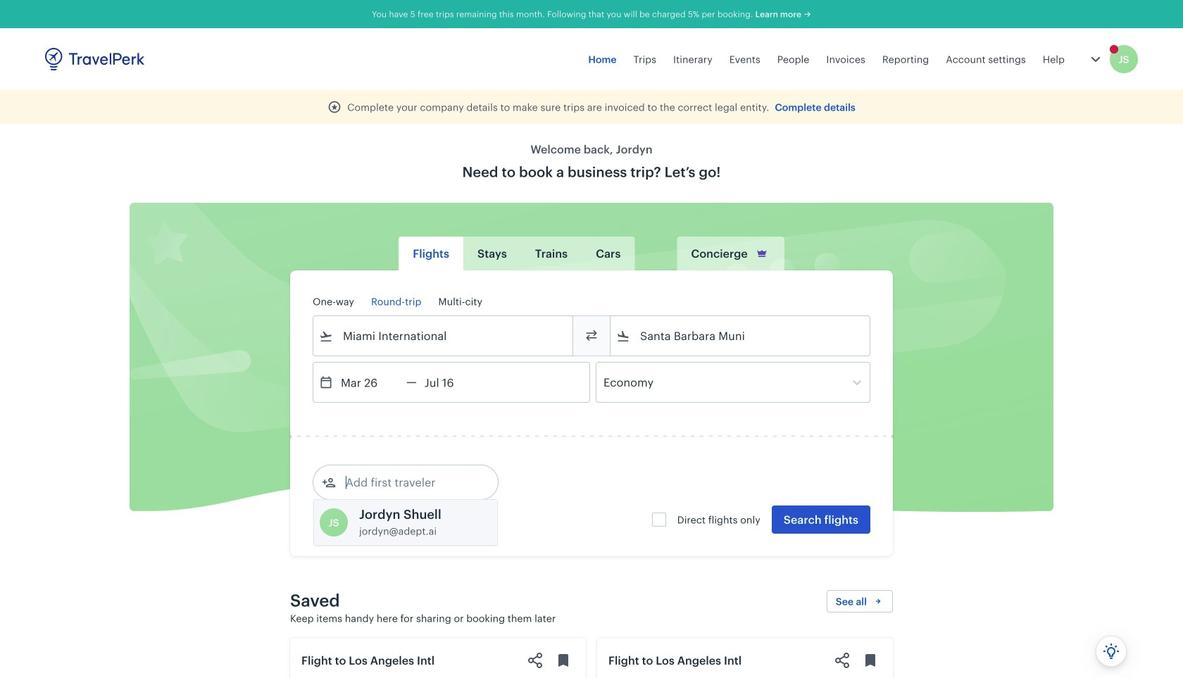 Task type: locate. For each thing, give the bounding box(es) containing it.
Return text field
[[417, 363, 490, 402]]



Task type: describe. For each thing, give the bounding box(es) containing it.
From search field
[[333, 325, 554, 347]]

To search field
[[630, 325, 852, 347]]

Depart text field
[[333, 363, 406, 402]]

Add first traveler search field
[[336, 471, 483, 494]]



